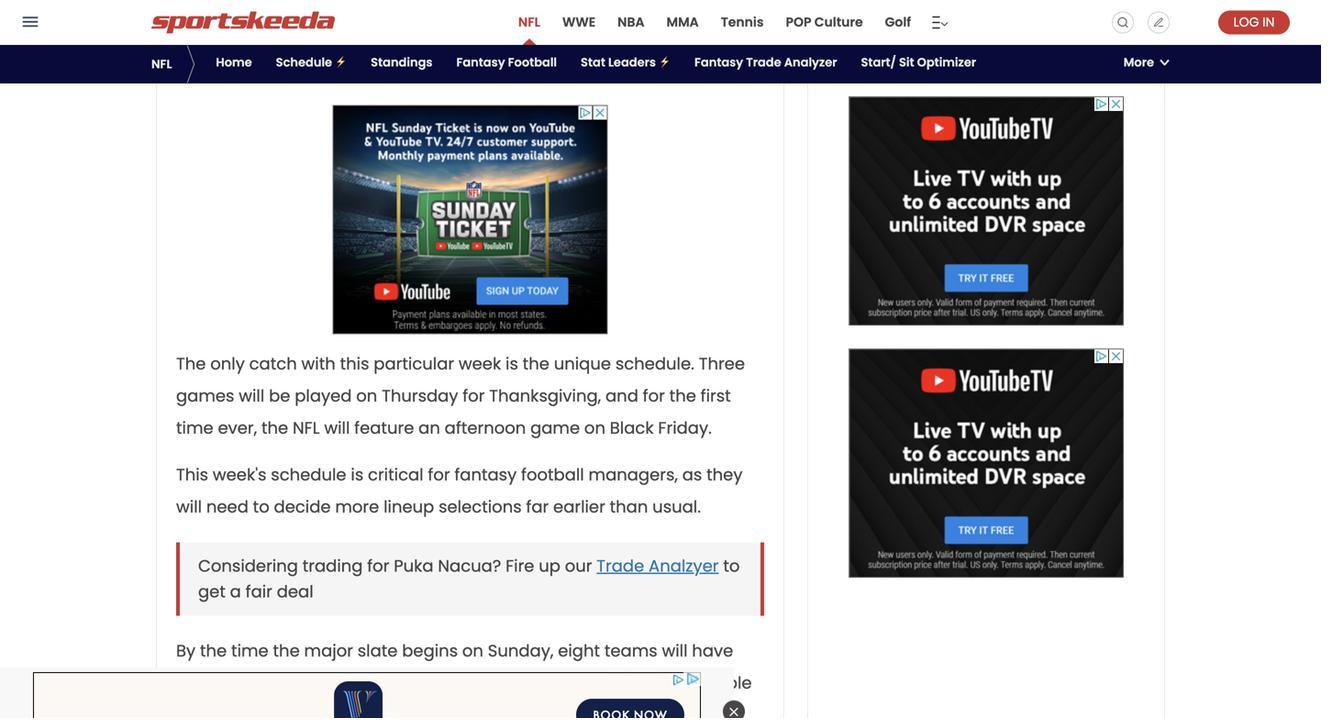 Task type: locate. For each thing, give the bounding box(es) containing it.
for inside this week's schedule is critical for fantasy football managers, as they will need to decide more lineup selections far earlier than usual.
[[428, 464, 450, 487]]

⚡ right leaders on the top left of the page
[[659, 54, 671, 71]]

nfl left home 'link'
[[151, 56, 172, 73]]

1 ⚡ from the left
[[335, 54, 347, 71]]

for down completed
[[176, 704, 198, 719]]

pop culture link
[[784, 0, 865, 45]]

to inside this week's schedule is critical for fantasy football managers, as they will need to decide more lineup selections far earlier than usual.
[[253, 496, 270, 519]]

will inside this week's schedule is critical for fantasy football managers, as they will need to decide more lineup selections far earlier than usual.
[[176, 496, 202, 519]]

0 vertical spatial of
[[517, 672, 533, 695]]

the down be
[[262, 417, 288, 440]]

2 vertical spatial nfl
[[293, 417, 320, 440]]

week's
[[213, 464, 267, 487]]

fantasy for fantasy trade analyzer
[[695, 54, 744, 71]]

they
[[707, 464, 743, 487]]

our
[[565, 555, 592, 578]]

fantasy left football
[[457, 54, 505, 71]]

to left use
[[513, 704, 530, 719]]

0 vertical spatial on
[[356, 385, 378, 408]]

2 vertical spatial to
[[513, 704, 530, 719]]

get
[[198, 581, 226, 604]]

nba
[[618, 13, 645, 31]]

trade right our
[[597, 555, 645, 578]]

these
[[624, 704, 669, 719]]

⚡
[[335, 54, 347, 71], [659, 54, 671, 71]]

tennis link
[[719, 0, 766, 45]]

1 horizontal spatial on
[[463, 640, 484, 663]]

fantasy
[[457, 54, 505, 71], [695, 54, 744, 71]]

want
[[467, 704, 509, 719]]

1 vertical spatial of
[[603, 704, 619, 719]]

critical
[[368, 464, 424, 487]]

to right 'analzyer'
[[724, 555, 740, 578]]

have
[[692, 640, 734, 663]]

0 horizontal spatial fantasy
[[457, 54, 505, 71]]

fantasy up selections
[[455, 464, 517, 487]]

on left 'black'
[[585, 417, 606, 440]]

1 horizontal spatial to
[[513, 704, 530, 719]]

1 fantasy from the left
[[457, 54, 505, 71]]

2 their from the left
[[537, 672, 574, 695]]

by
[[176, 640, 196, 663]]

football
[[521, 464, 584, 487]]

2 horizontal spatial to
[[724, 555, 740, 578]]

football
[[508, 54, 557, 71]]

time
[[176, 417, 214, 440], [231, 640, 269, 663]]

by the time the major slate begins on sunday, eight teams will have completed their games, ensuring that all of their players are available for fantasy football. managers who want to use any of these playe
[[176, 640, 752, 719]]

as
[[683, 464, 702, 487]]

managers
[[340, 704, 424, 719]]

decide
[[274, 496, 331, 519]]

trade analzyer link
[[597, 555, 719, 578]]

0 horizontal spatial ⚡
[[335, 54, 347, 71]]

major
[[304, 640, 353, 663]]

pop culture
[[786, 13, 863, 31]]

2 vertical spatial on
[[463, 640, 484, 663]]

1 horizontal spatial of
[[603, 704, 619, 719]]

up
[[539, 555, 561, 578]]

tennis
[[721, 13, 764, 31]]

is right the week on the left of page
[[506, 353, 518, 376]]

writers home image
[[1154, 17, 1165, 28]]

0 vertical spatial is
[[506, 353, 518, 376]]

1 horizontal spatial nfl
[[293, 417, 320, 440]]

trading
[[303, 555, 363, 578]]

1 vertical spatial fantasy
[[203, 704, 265, 719]]

fantasy inside fantasy trade analyzer link
[[695, 54, 744, 71]]

is up more
[[351, 464, 364, 487]]

0 vertical spatial time
[[176, 417, 214, 440]]

friday.
[[658, 417, 712, 440]]

played
[[295, 385, 352, 408]]

nfl down played
[[293, 417, 320, 440]]

leaders
[[609, 54, 656, 71]]

fire
[[506, 555, 535, 578]]

2 horizontal spatial nfl
[[519, 13, 541, 31]]

time up completed
[[231, 640, 269, 663]]

fantasy trade analyzer
[[695, 54, 838, 71]]

1 vertical spatial on
[[585, 417, 606, 440]]

their
[[271, 672, 308, 695], [537, 672, 574, 695]]

time inside the only catch with this particular week is the unique schedule. three games will be played on thursday for thanksgiving, and for the first time ever, the nfl will feature an afternoon game on black friday.
[[176, 417, 214, 440]]

log in
[[1234, 13, 1275, 31]]

their up use
[[537, 672, 574, 695]]

than
[[610, 496, 648, 519]]

thursday
[[382, 385, 458, 408]]

log in link
[[1219, 11, 1291, 34]]

of
[[517, 672, 533, 695], [603, 704, 619, 719]]

thanksgiving,
[[489, 385, 601, 408]]

will down played
[[324, 417, 350, 440]]

feature
[[354, 417, 414, 440]]

golf
[[885, 13, 912, 31]]

on inside by the time the major slate begins on sunday, eight teams will have completed their games, ensuring that all of their players are available for fantasy football. managers who want to use any of these playe
[[463, 640, 484, 663]]

mma link
[[665, 0, 701, 45]]

fantasy trade analyzer link
[[692, 45, 840, 84]]

0 horizontal spatial fantasy
[[203, 704, 265, 719]]

wwe link
[[561, 0, 598, 45]]

is inside the only catch with this particular week is the unique schedule. three games will be played on thursday for thanksgiving, and for the first time ever, the nfl will feature an afternoon game on black friday.
[[506, 353, 518, 376]]

time down games
[[176, 417, 214, 440]]

schedule.
[[616, 353, 695, 376]]

1 horizontal spatial their
[[537, 672, 574, 695]]

1 horizontal spatial ⚡
[[659, 54, 671, 71]]

afternoon
[[445, 417, 526, 440]]

sit
[[899, 54, 915, 71]]

players
[[579, 672, 639, 695]]

three
[[699, 353, 745, 376]]

an
[[419, 417, 440, 440]]

nfl
[[519, 13, 541, 31], [151, 56, 172, 73], [293, 417, 320, 440]]

1 horizontal spatial trade
[[746, 54, 782, 71]]

1 vertical spatial nfl
[[151, 56, 172, 73]]

1 horizontal spatial is
[[506, 353, 518, 376]]

for right critical at the bottom
[[428, 464, 450, 487]]

1 vertical spatial trade
[[597, 555, 645, 578]]

selections
[[439, 496, 522, 519]]

0 vertical spatial trade
[[746, 54, 782, 71]]

ever,
[[218, 417, 257, 440]]

fantasy down tennis link
[[695, 54, 744, 71]]

usual.
[[653, 496, 701, 519]]

2 horizontal spatial on
[[585, 417, 606, 440]]

fantasy
[[455, 464, 517, 487], [203, 704, 265, 719]]

their up football.
[[271, 672, 308, 695]]

0 horizontal spatial on
[[356, 385, 378, 408]]

0 vertical spatial to
[[253, 496, 270, 519]]

to right need
[[253, 496, 270, 519]]

log
[[1234, 13, 1260, 31]]

will
[[239, 385, 265, 408], [324, 417, 350, 440], [176, 496, 202, 519], [662, 640, 688, 663]]

considering
[[198, 555, 298, 578]]

2 fantasy from the left
[[695, 54, 744, 71]]

the
[[176, 353, 206, 376]]

stat leaders ⚡ link
[[578, 45, 674, 84]]

for
[[463, 385, 485, 408], [643, 385, 665, 408], [428, 464, 450, 487], [367, 555, 390, 578], [176, 704, 198, 719]]

of down players
[[603, 704, 619, 719]]

1 horizontal spatial time
[[231, 640, 269, 663]]

will up are
[[662, 640, 688, 663]]

will left be
[[239, 385, 265, 408]]

fantasy football
[[457, 54, 557, 71]]

considering trading for puka nacua? fire up our trade analzyer
[[198, 555, 719, 578]]

0 vertical spatial fantasy
[[455, 464, 517, 487]]

0 vertical spatial nfl
[[519, 13, 541, 31]]

1 vertical spatial to
[[724, 555, 740, 578]]

managers,
[[589, 464, 678, 487]]

particular
[[374, 353, 454, 376]]

on up "that" in the left of the page
[[463, 640, 484, 663]]

time inside by the time the major slate begins on sunday, eight teams will have completed their games, ensuring that all of their players are available for fantasy football. managers who want to use any of these playe
[[231, 640, 269, 663]]

2 ⚡ from the left
[[659, 54, 671, 71]]

1 vertical spatial time
[[231, 640, 269, 663]]

the right "by"
[[200, 640, 227, 663]]

list icon image
[[932, 11, 949, 34]]

schedule ⚡ link
[[273, 45, 350, 84]]

the left major
[[273, 640, 300, 663]]

the up friday.
[[670, 385, 697, 408]]

1 vertical spatial is
[[351, 464, 364, 487]]

will down this
[[176, 496, 202, 519]]

trade down tennis link
[[746, 54, 782, 71]]

⚡ right schedule
[[335, 54, 347, 71]]

0 horizontal spatial nfl
[[151, 56, 172, 73]]

of right all
[[517, 672, 533, 695]]

nfl up football
[[519, 13, 541, 31]]

0 horizontal spatial their
[[271, 672, 308, 695]]

fair
[[246, 581, 273, 604]]

0 horizontal spatial time
[[176, 417, 214, 440]]

0 horizontal spatial to
[[253, 496, 270, 519]]

0 horizontal spatial is
[[351, 464, 364, 487]]

advertisement region
[[849, 96, 1124, 326], [333, 105, 608, 335], [849, 349, 1124, 578], [33, 673, 701, 719]]

is
[[506, 353, 518, 376], [351, 464, 364, 487]]

fantasy down completed
[[203, 704, 265, 719]]

on down this
[[356, 385, 378, 408]]

to inside to get a fair deal
[[724, 555, 740, 578]]

slate
[[358, 640, 398, 663]]

fantasy inside fantasy football link
[[457, 54, 505, 71]]

start/ sit optimizer
[[861, 54, 977, 71]]

any
[[568, 704, 599, 719]]

1 horizontal spatial fantasy
[[695, 54, 744, 71]]

1 horizontal spatial fantasy
[[455, 464, 517, 487]]

week
[[459, 353, 501, 376]]

sportskeeda logo image
[[151, 11, 335, 34]]



Task type: vqa. For each thing, say whether or not it's contained in the screenshot.
the rightmost NFL
yes



Task type: describe. For each thing, give the bounding box(es) containing it.
mma
[[667, 13, 699, 31]]

all
[[493, 672, 512, 695]]

in
[[1263, 13, 1275, 31]]

earlier
[[553, 496, 606, 519]]

chevron down image
[[1160, 59, 1170, 66]]

stat
[[581, 54, 606, 71]]

stat leaders ⚡
[[581, 54, 671, 71]]

analzyer
[[649, 555, 719, 578]]

for left puka
[[367, 555, 390, 578]]

with
[[302, 353, 336, 376]]

culture
[[815, 13, 863, 31]]

are
[[644, 672, 671, 695]]

for down the week on the left of page
[[463, 385, 485, 408]]

available
[[676, 672, 752, 695]]

nba link
[[616, 0, 647, 45]]

this
[[340, 353, 369, 376]]

game
[[531, 417, 580, 440]]

games
[[176, 385, 234, 408]]

will inside by the time the major slate begins on sunday, eight teams will have completed their games, ensuring that all of their players are available for fantasy football. managers who want to use any of these playe
[[662, 640, 688, 663]]

this week's schedule is critical for fantasy football managers, as they will need to decide more lineup selections far earlier than usual.
[[176, 464, 743, 519]]

standings
[[371, 54, 433, 71]]

the up thanksgiving,
[[523, 353, 550, 376]]

fantasy inside this week's schedule is critical for fantasy football managers, as they will need to decide more lineup selections far earlier than usual.
[[455, 464, 517, 487]]

standings link
[[368, 45, 435, 84]]

start/
[[861, 54, 897, 71]]

golf link
[[884, 0, 913, 45]]

football.
[[270, 704, 336, 719]]

optimizer
[[918, 54, 977, 71]]

start/ sit optimizer link
[[859, 45, 979, 84]]

nfl link
[[517, 0, 543, 45]]

the only catch with this particular week is the unique schedule. three games will be played on thursday for thanksgiving, and for the first time ever, the nfl will feature an afternoon game on black friday.
[[176, 353, 745, 440]]

catch
[[249, 353, 297, 376]]

pop
[[786, 13, 812, 31]]

nfl inside the only catch with this particular week is the unique schedule. three games will be played on thursday for thanksgiving, and for the first time ever, the nfl will feature an afternoon game on black friday.
[[293, 417, 320, 440]]

0 horizontal spatial of
[[517, 672, 533, 695]]

for inside by the time the major slate begins on sunday, eight teams will have completed their games, ensuring that all of their players are available for fantasy football. managers who want to use any of these playe
[[176, 704, 198, 719]]

wwe
[[563, 13, 596, 31]]

for right and at the bottom
[[643, 385, 665, 408]]

fantasy inside by the time the major slate begins on sunday, eight teams will have completed their games, ensuring that all of their players are available for fantasy football. managers who want to use any of these playe
[[203, 704, 265, 719]]

far
[[526, 496, 549, 519]]

deal
[[277, 581, 314, 604]]

only
[[210, 353, 245, 376]]

0 horizontal spatial trade
[[597, 555, 645, 578]]

use
[[534, 704, 563, 719]]

to inside by the time the major slate begins on sunday, eight teams will have completed their games, ensuring that all of their players are available for fantasy football. managers who want to use any of these playe
[[513, 704, 530, 719]]

to get a fair deal
[[198, 555, 740, 604]]

fantasy football link
[[454, 45, 560, 84]]

and
[[606, 385, 639, 408]]

schedule ⚡
[[276, 54, 347, 71]]

schedule
[[271, 464, 347, 487]]

ensuring
[[379, 672, 451, 695]]

schedule
[[276, 54, 332, 71]]

fantasy for fantasy football
[[457, 54, 505, 71]]

analyzer
[[785, 54, 838, 71]]

more
[[335, 496, 379, 519]]

unique
[[554, 353, 611, 376]]

more
[[1124, 54, 1155, 71]]

completed
[[176, 672, 267, 695]]

1 their from the left
[[271, 672, 308, 695]]

lineup
[[384, 496, 434, 519]]

who
[[428, 704, 463, 719]]

need
[[206, 496, 249, 519]]

teams
[[605, 640, 658, 663]]

sunday,
[[488, 640, 554, 663]]

home
[[216, 54, 252, 71]]

this
[[176, 464, 208, 487]]

eight
[[558, 640, 600, 663]]

a
[[230, 581, 241, 604]]

is inside this week's schedule is critical for fantasy football managers, as they will need to decide more lineup selections far earlier than usual.
[[351, 464, 364, 487]]

first
[[701, 385, 731, 408]]

nacua?
[[438, 555, 501, 578]]

be
[[269, 385, 290, 408]]

games,
[[313, 672, 374, 695]]

begins
[[402, 640, 458, 663]]



